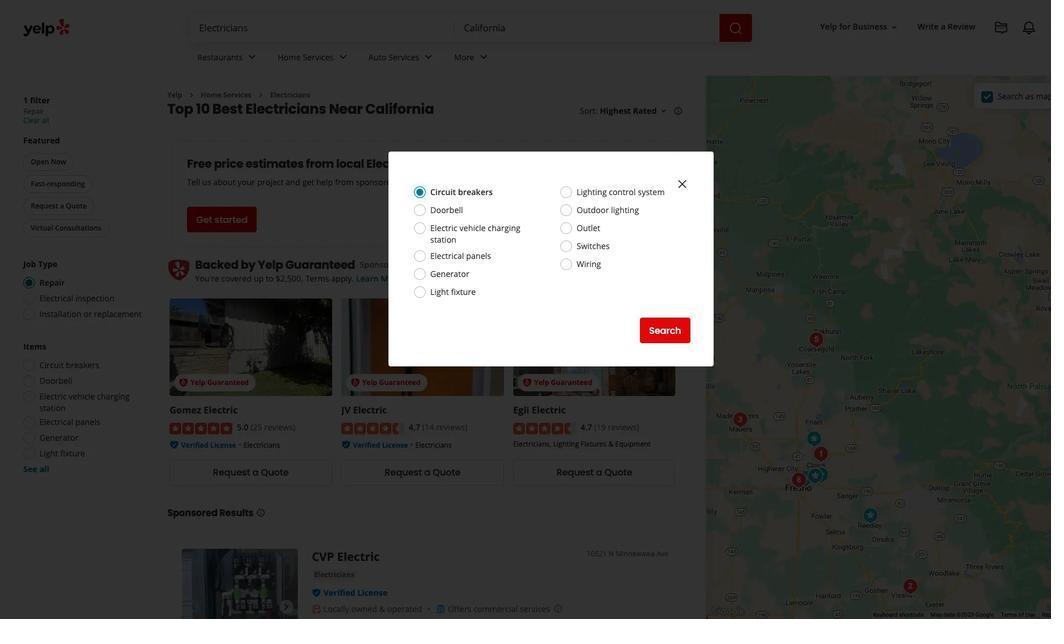 Task type: locate. For each thing, give the bounding box(es) containing it.
3 reviews) from the left
[[608, 422, 639, 433]]

request a quote for egli
[[557, 466, 633, 479]]

request a quote button down the fixtures
[[513, 460, 676, 485]]

repair down type
[[39, 277, 65, 288]]

electric vehicle charging station inside the search dialog
[[430, 222, 521, 245]]

free
[[187, 156, 212, 172]]

16 yelp guaranteed v2 image up jv electric
[[351, 378, 360, 388]]

quote up 16 info v2 image
[[261, 466, 289, 479]]

terms left apply.
[[305, 273, 329, 284]]

reviews) for jv electric
[[436, 422, 467, 433]]

breakers right businesses.
[[458, 186, 493, 197]]

services up top 10 best electricians near california
[[303, 51, 334, 62]]

0 horizontal spatial yelp guaranteed link
[[170, 299, 332, 396]]

0 vertical spatial all
[[42, 116, 49, 125]]

1 24 chevron down v2 image from the left
[[336, 50, 350, 64]]

clear
[[23, 116, 40, 125]]

1 yelp guaranteed from the left
[[191, 378, 249, 388]]

1 horizontal spatial search
[[998, 90, 1024, 101]]

verified license button for jv electric
[[353, 439, 408, 450]]

light
[[430, 286, 449, 297], [39, 448, 58, 459]]

guaranteed for gomez electric
[[207, 378, 249, 388]]

0 horizontal spatial 24 chevron down v2 image
[[336, 50, 350, 64]]

search for search
[[649, 324, 681, 337]]

24 chevron down v2 image
[[336, 50, 350, 64], [422, 50, 436, 64], [477, 50, 491, 64]]

guaranteed up egli electric link
[[551, 378, 592, 388]]

inspection
[[75, 293, 115, 304]]

electric for gomez
[[204, 404, 238, 417]]

1 horizontal spatial fixture
[[451, 286, 476, 297]]

services left 16 chevron right v2 icon on the left top of page
[[223, 90, 252, 100]]

electricians down 4.7 (14 reviews)
[[415, 440, 452, 450]]

0 vertical spatial &
[[609, 439, 614, 449]]

0 horizontal spatial doorbell
[[39, 375, 72, 386]]

all
[[42, 116, 49, 125], [39, 464, 49, 475]]

services
[[303, 51, 334, 62], [389, 51, 419, 62], [223, 90, 252, 100]]

1 vertical spatial circuit
[[39, 360, 64, 371]]

get started button
[[187, 207, 257, 233]]

sponsored up learn more link
[[360, 259, 402, 270]]

notifications image
[[1022, 21, 1036, 35]]

open
[[31, 157, 49, 167]]

1 horizontal spatial more
[[454, 51, 474, 62]]

ave
[[657, 549, 669, 559]]

write
[[918, 21, 939, 32]]

2 vertical spatial electrical
[[39, 416, 73, 428]]

0 horizontal spatial sponsored
[[167, 506, 218, 520]]

electric down the items
[[39, 391, 67, 402]]

1 vertical spatial search
[[649, 324, 681, 337]]

0 vertical spatial electricians link
[[270, 90, 310, 100]]

lighting up 'outdoor'
[[577, 186, 607, 197]]

1 guaranteed from the left
[[207, 378, 249, 388]]

close image
[[676, 177, 689, 191]]

yelp up egli electric link
[[534, 378, 549, 388]]

16 verified v2 image down 5 star rating image
[[170, 440, 179, 449]]

services right the auto at the left top
[[389, 51, 419, 62]]

1 horizontal spatial 4.7 star rating image
[[513, 423, 576, 434]]

1 vertical spatial home services
[[201, 90, 252, 100]]

fraser construction image
[[810, 442, 833, 466]]

1 16 yelp guaranteed v2 image from the left
[[179, 378, 188, 388]]

3 yelp guaranteed from the left
[[534, 378, 592, 388]]

1 horizontal spatial services
[[303, 51, 334, 62]]

info icon image
[[554, 604, 563, 613], [554, 604, 563, 613]]

from down 'local'
[[335, 177, 354, 188]]

terms of use link
[[1001, 612, 1035, 618]]

0 horizontal spatial electric vehicle charging station
[[39, 391, 130, 414]]

free price estimates from local electricians tell us about your project and get help from sponsored businesses.
[[187, 156, 442, 188]]

electricians up estimates
[[245, 100, 326, 119]]

write a review link
[[913, 17, 981, 37]]

1 horizontal spatial charging
[[488, 222, 521, 234]]

None search field
[[190, 14, 755, 42]]

a for gomez electric
[[252, 466, 259, 479]]

4.7 left (14
[[409, 422, 420, 433]]

generator
[[430, 268, 469, 279], [39, 432, 78, 443]]

1 4.7 star rating image from the left
[[341, 423, 404, 434]]

home services left 16 chevron right v2 icon on the left top of page
[[201, 90, 252, 100]]

home services link left 16 chevron right v2 icon on the left top of page
[[201, 90, 252, 100]]

cvp
[[312, 549, 334, 564]]

1 vertical spatial terms
[[1001, 612, 1017, 618]]

1 reviews) from the left
[[264, 422, 296, 433]]

verified for gomez
[[181, 440, 209, 450]]

lighting control system
[[577, 186, 665, 197]]

0 vertical spatial terms
[[305, 273, 329, 284]]

doorbell
[[430, 204, 463, 216], [39, 375, 72, 386]]

yelp for egli electric
[[534, 378, 549, 388]]

search dialog
[[0, 0, 1051, 619]]

from up help
[[306, 156, 334, 172]]

request up virtual
[[31, 201, 58, 211]]

sandhu technologies image
[[899, 575, 922, 598]]

home right 16 chevron right v2 image
[[201, 90, 222, 100]]

electric down businesses.
[[430, 222, 458, 234]]

repair down filter
[[23, 106, 44, 116]]

0 vertical spatial search
[[998, 90, 1024, 101]]

lighting left the fixtures
[[553, 439, 579, 449]]

1 option group from the top
[[20, 258, 144, 324]]

2 option group from the top
[[20, 341, 144, 475]]

electricians
[[270, 90, 310, 100], [245, 100, 326, 119], [366, 156, 433, 172], [244, 440, 280, 450], [415, 440, 452, 450], [314, 570, 354, 580]]

16 yelp guaranteed v2 image up gomez
[[179, 378, 188, 388]]

2 horizontal spatial 24 chevron down v2 image
[[477, 50, 491, 64]]

a down the fixtures
[[596, 466, 602, 479]]

verified license down 5 star rating image
[[181, 440, 236, 450]]

sponsored results
[[167, 506, 254, 520]]

1 vertical spatial all
[[39, 464, 49, 475]]

4.7 star rating image down jv electric
[[341, 423, 404, 434]]

4.7 for jv electric
[[409, 422, 420, 433]]

2 yelp guaranteed link from the left
[[341, 299, 504, 396]]

1 horizontal spatial sponsored
[[360, 259, 402, 270]]

home services up top 10 best electricians near california
[[278, 51, 334, 62]]

installation
[[39, 308, 82, 319]]

a inside 'link'
[[941, 21, 946, 32]]

24 chevron down v2 image inside "home services" link
[[336, 50, 350, 64]]

0 vertical spatial vehicle
[[460, 222, 486, 234]]

0 horizontal spatial circuit
[[39, 360, 64, 371]]

yelp guaranteed link for egli electric
[[513, 299, 676, 396]]

2 horizontal spatial yelp guaranteed link
[[513, 299, 676, 396]]

1 horizontal spatial 16 yelp guaranteed v2 image
[[351, 378, 360, 388]]

0 horizontal spatial 16 yelp guaranteed v2 image
[[179, 378, 188, 388]]

16 chevron right v2 image
[[187, 91, 196, 100]]

1 vertical spatial vehicle
[[69, 391, 95, 402]]

request a quote for jv
[[385, 466, 461, 479]]

a down (14
[[424, 466, 431, 479]]

16 info v2 image
[[674, 106, 683, 116]]

option group
[[20, 258, 144, 324], [20, 341, 144, 475]]

cvp electric image
[[803, 427, 826, 450], [182, 549, 298, 619]]

1 horizontal spatial station
[[430, 234, 457, 245]]

panels inside the search dialog
[[466, 250, 491, 261]]

verified
[[181, 440, 209, 450], [353, 440, 380, 450], [324, 587, 355, 598]]

electric right jv
[[353, 404, 387, 417]]

2 horizontal spatial services
[[389, 51, 419, 62]]

up
[[254, 273, 264, 284]]

16 yelp guaranteed v2 image
[[179, 378, 188, 388], [351, 378, 360, 388], [523, 378, 532, 388]]

license
[[210, 440, 236, 450], [382, 440, 408, 450], [357, 587, 388, 598]]

a right write
[[941, 21, 946, 32]]

by
[[241, 257, 256, 273]]

yelp for business button
[[816, 17, 904, 37]]

2 horizontal spatial 16 verified v2 image
[[341, 440, 351, 449]]

yelp inside button
[[821, 21, 837, 32]]

lighting inside the search dialog
[[577, 186, 607, 197]]

terms left of
[[1001, 612, 1017, 618]]

guaranteed up gomez electric
[[207, 378, 249, 388]]

3 16 yelp guaranteed v2 image from the left
[[523, 378, 532, 388]]

2 guaranteed from the left
[[379, 378, 421, 388]]

1 horizontal spatial electric vehicle charging station
[[430, 222, 521, 245]]

search
[[998, 90, 1024, 101], [649, 324, 681, 337]]

1 horizontal spatial circuit
[[430, 186, 456, 197]]

home services link
[[268, 42, 359, 76], [201, 90, 252, 100]]

home services link up top 10 best electricians near california
[[268, 42, 359, 76]]

home services inside "home services" link
[[278, 51, 334, 62]]

2 4.7 star rating image from the left
[[513, 423, 576, 434]]

0 vertical spatial from
[[306, 156, 334, 172]]

0 horizontal spatial 4.7
[[409, 422, 420, 433]]

1 vertical spatial more
[[381, 273, 401, 284]]

16 yelp guaranteed v2 image up egli
[[523, 378, 532, 388]]

0 vertical spatial light fixture
[[430, 286, 476, 297]]

home right 24 chevron down v2 image
[[278, 51, 301, 62]]

help
[[316, 177, 333, 188]]

0 horizontal spatial yelp guaranteed
[[191, 378, 249, 388]]

charging
[[488, 222, 521, 234], [97, 391, 130, 402]]

0 horizontal spatial breakers
[[66, 360, 99, 371]]

1 vertical spatial fixture
[[60, 448, 85, 459]]

a up 16 info v2 image
[[252, 466, 259, 479]]

offers commercial services
[[448, 603, 550, 614]]

16 chevron right v2 image
[[256, 91, 266, 100]]

16 verified v2 image up 16 locally owned v2 image
[[312, 588, 321, 597]]

1 horizontal spatial guaranteed
[[379, 378, 421, 388]]

electricians link right 16 chevron right v2 icon on the left top of page
[[270, 90, 310, 100]]

a down "fast-responding" button
[[60, 201, 64, 211]]

1 horizontal spatial home
[[278, 51, 301, 62]]

lighting
[[577, 186, 607, 197], [553, 439, 579, 449]]

0 vertical spatial circuit
[[430, 186, 456, 197]]

0 horizontal spatial fixture
[[60, 448, 85, 459]]

24 chevron down v2 image
[[245, 50, 259, 64]]

pine mountian lake electric image
[[693, 175, 716, 198]]

yelp guaranteed up jv electric
[[362, 378, 421, 388]]

reviews) right (14
[[436, 422, 467, 433]]

2 yelp guaranteed from the left
[[362, 378, 421, 388]]

0 vertical spatial generator
[[430, 268, 469, 279]]

2 reviews) from the left
[[436, 422, 467, 433]]

quote for egli
[[605, 466, 633, 479]]

24 chevron down v2 image inside more link
[[477, 50, 491, 64]]

16 yelp guaranteed v2 image for egli
[[523, 378, 532, 388]]

4.7 star rating image
[[341, 423, 404, 434], [513, 423, 576, 434]]

1 vertical spatial home
[[201, 90, 222, 100]]

1 horizontal spatial &
[[609, 439, 614, 449]]

yelp left the for
[[821, 21, 837, 32]]

0 vertical spatial electric vehicle charging station
[[430, 222, 521, 245]]

fast-responding
[[31, 179, 85, 189]]

0 vertical spatial more
[[454, 51, 474, 62]]

gomez electric image
[[729, 408, 752, 431], [729, 408, 752, 431]]

map region
[[693, 0, 1051, 619]]

circuit inside the search dialog
[[430, 186, 456, 197]]

request a quote button down "fast-responding" button
[[23, 197, 94, 215]]

all right see
[[39, 464, 49, 475]]

gomez electric link
[[170, 404, 238, 417]]

search for search as map
[[998, 90, 1024, 101]]

reviews) for egli electric
[[608, 422, 639, 433]]

10
[[196, 100, 210, 119]]

4.7 star rating image down egli electric link
[[513, 423, 576, 434]]

license down 5 star rating image
[[210, 440, 236, 450]]

verified down jv electric
[[353, 440, 380, 450]]

quote up consultations
[[66, 201, 87, 211]]

verified license button down jv electric
[[353, 439, 408, 450]]

services for 24 chevron down v2 icon within auto services link
[[389, 51, 419, 62]]

& right owned
[[379, 603, 385, 614]]

electric up 5 star rating image
[[204, 404, 238, 417]]

1 vertical spatial option group
[[20, 341, 144, 475]]

minnewawa
[[616, 549, 655, 559]]

cvp electric image inside map region
[[803, 427, 826, 450]]

verified license
[[181, 440, 236, 450], [353, 440, 408, 450], [324, 587, 388, 598]]

electric up electricians "button"
[[337, 549, 380, 564]]

map data ©2023 google
[[931, 612, 994, 618]]

electricians, lighting fixtures & equipment
[[513, 439, 651, 449]]

circuit
[[430, 186, 456, 197], [39, 360, 64, 371]]

1 horizontal spatial terms
[[1001, 612, 1017, 618]]

0 vertical spatial home services link
[[268, 42, 359, 76]]

yelp for jv electric
[[362, 378, 377, 388]]

verified down 5 star rating image
[[181, 440, 209, 450]]

vehicle
[[460, 222, 486, 234], [69, 391, 95, 402]]

sponsored left results
[[167, 506, 218, 520]]

a
[[941, 21, 946, 32], [60, 201, 64, 211], [252, 466, 259, 479], [424, 466, 431, 479], [596, 466, 602, 479]]

electric inside cvp electric electricians
[[337, 549, 380, 564]]

16 info v2 image
[[256, 508, 265, 517]]

reviews) up equipment
[[608, 422, 639, 433]]

terms
[[305, 273, 329, 284], [1001, 612, 1017, 618]]

request for gomez electric
[[213, 466, 250, 479]]

16 yelp guaranteed v2 image for jv
[[351, 378, 360, 388]]

option group containing items
[[20, 341, 144, 475]]

0 horizontal spatial search
[[649, 324, 681, 337]]

yelp guaranteed up gomez electric link
[[191, 378, 249, 388]]

breakers down or
[[66, 360, 99, 371]]

0 horizontal spatial terms
[[305, 273, 329, 284]]

restaurants link
[[188, 42, 268, 76]]

1 4.7 from the left
[[409, 422, 420, 433]]

guaranteed up the jv electric link
[[379, 378, 421, 388]]

electricians link down cvp
[[312, 569, 357, 581]]

request a quote up 16 info v2 image
[[213, 466, 289, 479]]

more inside backed by yelp guaranteed sponsored you're covered up to $2,500. terms apply. learn more
[[381, 273, 401, 284]]

verified license button down 5 star rating image
[[181, 439, 236, 450]]

breakers
[[458, 186, 493, 197], [66, 360, 99, 371]]

1 horizontal spatial cvp electric image
[[803, 427, 826, 450]]

doorbell down the items
[[39, 375, 72, 386]]

1 horizontal spatial electricians link
[[312, 569, 357, 581]]

16 verified v2 image for jv
[[341, 440, 351, 449]]

0 horizontal spatial cvp electric image
[[182, 549, 298, 619]]

0 vertical spatial charging
[[488, 222, 521, 234]]

more
[[454, 51, 474, 62], [381, 273, 401, 284]]

learn more link
[[356, 273, 401, 284]]

consultations
[[55, 223, 101, 233]]

all right clear
[[42, 116, 49, 125]]

quote down equipment
[[605, 466, 633, 479]]

0 horizontal spatial home services link
[[201, 90, 252, 100]]

all inside 1 filter repair clear all
[[42, 116, 49, 125]]

light inside the search dialog
[[430, 286, 449, 297]]

previous image
[[186, 600, 200, 614]]

free price estimates from local electricians image
[[553, 169, 611, 227]]

generator inside the search dialog
[[430, 268, 469, 279]]

electric inside the search dialog
[[430, 222, 458, 234]]

3 guaranteed from the left
[[551, 378, 592, 388]]

you're
[[195, 273, 219, 284]]

2 24 chevron down v2 image from the left
[[422, 50, 436, 64]]

& down 4.7 (19 reviews)
[[609, 439, 614, 449]]

1 horizontal spatial vehicle
[[460, 222, 486, 234]]

auto
[[369, 51, 387, 62]]

2 horizontal spatial yelp guaranteed
[[534, 378, 592, 388]]

request a quote button up 16 info v2 image
[[170, 460, 332, 485]]

1 horizontal spatial 24 chevron down v2 image
[[422, 50, 436, 64]]

yelp guaranteed link
[[170, 299, 332, 396], [341, 299, 504, 396], [513, 299, 676, 396]]

businesses.
[[398, 177, 442, 188]]

1 horizontal spatial light fixture
[[430, 286, 476, 297]]

guaranteed
[[207, 378, 249, 388], [379, 378, 421, 388], [551, 378, 592, 388]]

3 yelp guaranteed link from the left
[[513, 299, 676, 396]]

1 vertical spatial light
[[39, 448, 58, 459]]

verified license down jv electric
[[353, 440, 408, 450]]

clear all link
[[23, 116, 49, 125]]

search inside button
[[649, 324, 681, 337]]

request a quote down (14
[[385, 466, 461, 479]]

0 horizontal spatial 4.7 star rating image
[[341, 423, 404, 434]]

2 16 yelp guaranteed v2 image from the left
[[351, 378, 360, 388]]

request up results
[[213, 466, 250, 479]]

request a quote button for egli
[[513, 460, 676, 485]]

1 horizontal spatial generator
[[430, 268, 469, 279]]

yelp guaranteed up egli electric link
[[534, 378, 592, 388]]

license down the jv electric link
[[382, 440, 408, 450]]

0 horizontal spatial home services
[[201, 90, 252, 100]]

2 horizontal spatial guaranteed
[[551, 378, 592, 388]]

local
[[336, 156, 364, 172]]

equipment
[[615, 439, 651, 449]]

see all button
[[23, 464, 49, 475]]

doorbell down businesses.
[[430, 204, 463, 216]]

cro handyman service welding & brazing image
[[794, 467, 817, 490]]

4.7 star rating image for egli electric
[[513, 423, 576, 434]]

0 vertical spatial sponsored
[[360, 259, 402, 270]]

yelp
[[821, 21, 837, 32], [167, 90, 182, 100], [191, 378, 206, 388], [362, 378, 377, 388], [534, 378, 549, 388]]

fast-
[[31, 179, 47, 189]]

map
[[931, 612, 942, 618]]

4.7 left (19
[[581, 422, 592, 433]]

next image
[[279, 600, 293, 614]]

yelp up jv electric
[[362, 378, 377, 388]]

yelp up gomez electric
[[191, 378, 206, 388]]

job type
[[23, 258, 58, 270]]

24 chevron down v2 image inside auto services link
[[422, 50, 436, 64]]

24 chevron down v2 image for more
[[477, 50, 491, 64]]

16 verified v2 image
[[170, 440, 179, 449], [341, 440, 351, 449], [312, 588, 321, 597]]

0 vertical spatial electrical
[[430, 250, 464, 261]]

get
[[302, 177, 314, 188]]

16 commercial services v2 image
[[436, 604, 446, 614]]

request down electricians, lighting fixtures & equipment
[[557, 466, 594, 479]]

1 horizontal spatial 4.7
[[581, 422, 592, 433]]

request for jv electric
[[385, 466, 422, 479]]

request a quote button down (14
[[341, 460, 504, 485]]

offers
[[448, 603, 472, 614]]

google image
[[709, 604, 748, 619]]

0 vertical spatial panels
[[466, 250, 491, 261]]

0 horizontal spatial station
[[39, 403, 66, 414]]

3 24 chevron down v2 image from the left
[[477, 50, 491, 64]]

16 verified v2 image down jv
[[341, 440, 351, 449]]

0 vertical spatial option group
[[20, 258, 144, 324]]

keyboard
[[874, 612, 898, 618]]

request down 4.7 (14 reviews)
[[385, 466, 422, 479]]

0 vertical spatial fixture
[[451, 286, 476, 297]]

price
[[214, 156, 243, 172]]

electricians down cvp
[[314, 570, 354, 580]]

electricians up businesses.
[[366, 156, 433, 172]]

1 horizontal spatial electrical panels
[[430, 250, 491, 261]]

electric
[[430, 222, 458, 234], [39, 391, 67, 402], [204, 404, 238, 417], [353, 404, 387, 417], [532, 404, 566, 417], [337, 549, 380, 564]]

0 horizontal spatial more
[[381, 273, 401, 284]]

verified for jv
[[353, 440, 380, 450]]

request a quote down the fixtures
[[557, 466, 633, 479]]

reviews) right (25
[[264, 422, 296, 433]]

request a quote button for gomez
[[170, 460, 332, 485]]

2 4.7 from the left
[[581, 422, 592, 433]]

fixtures
[[581, 439, 607, 449]]

license for jv electric
[[382, 440, 408, 450]]

request for egli electric
[[557, 466, 594, 479]]

your
[[238, 177, 255, 188]]

electric for jv
[[353, 404, 387, 417]]

electrical panels inside the search dialog
[[430, 250, 491, 261]]

1 horizontal spatial light
[[430, 286, 449, 297]]

electric right egli
[[532, 404, 566, 417]]

restaurants
[[197, 51, 243, 62]]

quote down 4.7 (14 reviews)
[[433, 466, 461, 479]]

virtual consultations
[[31, 223, 101, 233]]

request a quote down "fast-responding" button
[[31, 201, 87, 211]]

16 locally owned v2 image
[[312, 604, 321, 614]]

home services
[[278, 51, 334, 62], [201, 90, 252, 100]]

0 horizontal spatial generator
[[39, 432, 78, 443]]

electrical inspection
[[39, 293, 115, 304]]

1 yelp guaranteed link from the left
[[170, 299, 332, 396]]

license for gomez electric
[[210, 440, 236, 450]]



Task type: vqa. For each thing, say whether or not it's contained in the screenshot.
the top fixture
yes



Task type: describe. For each thing, give the bounding box(es) containing it.
operated
[[387, 603, 422, 614]]

1 vertical spatial electrical panels
[[39, 416, 100, 428]]

repair inside 1 filter repair clear all
[[23, 106, 44, 116]]

4.7 (14 reviews)
[[409, 422, 467, 433]]

pie fuerza image
[[788, 468, 811, 492]]

24 chevron down v2 image for home services
[[336, 50, 350, 64]]

electricians inside free price estimates from local electricians tell us about your project and get help from sponsored businesses.
[[366, 156, 433, 172]]

egli electric link
[[513, 404, 566, 417]]

responding
[[47, 179, 85, 189]]

get
[[196, 213, 212, 226]]

top 10 best electricians near california
[[167, 100, 434, 119]]

10521
[[587, 549, 607, 559]]

keyboard shortcuts button
[[874, 611, 924, 619]]

1 vertical spatial circuit breakers
[[39, 360, 99, 371]]

rep
[[1042, 612, 1051, 618]]

virtual consultations button
[[23, 220, 109, 237]]

terms of use
[[1001, 612, 1035, 618]]

16 chevron down v2 image
[[890, 22, 899, 32]]

replacement
[[94, 308, 142, 319]]

user actions element
[[811, 15, 1051, 86]]

yelp link
[[167, 90, 182, 100]]

outdoor lighting
[[577, 204, 639, 216]]

services for 24 chevron down v2 icon in the "home services" link
[[303, 51, 334, 62]]

0 horizontal spatial charging
[[97, 391, 130, 402]]

search image
[[729, 21, 743, 35]]

cvp electric link
[[312, 549, 380, 564]]

a for egli electric
[[596, 466, 602, 479]]

commercial
[[474, 603, 518, 614]]

vehicle inside the search dialog
[[460, 222, 486, 234]]

items
[[23, 341, 46, 352]]

keyboard shortcuts
[[874, 612, 924, 618]]

reviews) for gomez electric
[[264, 422, 296, 433]]

5 star rating image
[[170, 423, 232, 434]]

campanella electric image
[[805, 328, 828, 351]]

charging inside the search dialog
[[488, 222, 521, 234]]

filter
[[30, 95, 50, 106]]

1 vertical spatial lighting
[[553, 439, 579, 449]]

1 vertical spatial doorbell
[[39, 375, 72, 386]]

job
[[23, 258, 36, 270]]

jv electric image
[[810, 463, 833, 486]]

quote for jv
[[433, 466, 461, 479]]

0 horizontal spatial panels
[[75, 416, 100, 428]]

cvp electric electricians
[[312, 549, 380, 580]]

fixture inside the search dialog
[[451, 286, 476, 297]]

more inside more link
[[454, 51, 474, 62]]

yelp left 16 chevron right v2 image
[[167, 90, 182, 100]]

1 vertical spatial breakers
[[66, 360, 99, 371]]

yelp guaranteed link for jv electric
[[341, 299, 504, 396]]

(19
[[594, 422, 606, 433]]

switches
[[577, 240, 610, 252]]

business categories element
[[188, 42, 1051, 76]]

verified up locally
[[324, 587, 355, 598]]

yelp for gomez electric
[[191, 378, 206, 388]]

electricians down 5.0 (25 reviews)
[[244, 440, 280, 450]]

guaranteed for jv electric
[[379, 378, 421, 388]]

shortcuts
[[899, 612, 924, 618]]

a inside 'group'
[[60, 201, 64, 211]]

breakers inside the search dialog
[[458, 186, 493, 197]]

1 filter repair clear all
[[23, 95, 50, 125]]

$2,500.
[[276, 273, 303, 284]]

1 vertical spatial home services link
[[201, 90, 252, 100]]

verified license button up owned
[[324, 587, 388, 598]]

1 vertical spatial electricians link
[[312, 569, 357, 581]]

quote for gomez
[[261, 466, 289, 479]]

lighting
[[611, 204, 639, 216]]

10521 n minnewawa ave
[[587, 549, 669, 559]]

1 vertical spatial cvp electric image
[[182, 549, 298, 619]]

map
[[1036, 90, 1051, 101]]

and
[[286, 177, 300, 188]]

electrical inside the search dialog
[[430, 250, 464, 261]]

us
[[202, 177, 211, 188]]

4.7 star rating image for jv electric
[[341, 423, 404, 434]]

estimates
[[246, 156, 304, 172]]

electric for cvp
[[337, 549, 380, 564]]

verified license for jv electric
[[353, 440, 408, 450]]

1 vertical spatial repair
[[39, 277, 65, 288]]

owned
[[351, 603, 377, 614]]

4.7 for egli electric
[[581, 422, 592, 433]]

gomez electric
[[170, 404, 238, 417]]

sponsored
[[356, 177, 396, 188]]

apply.
[[331, 273, 354, 284]]

quote inside the featured 'group'
[[66, 201, 87, 211]]

marks handyman service image
[[804, 464, 827, 488]]

all inside option group
[[39, 464, 49, 475]]

guaranteed for egli electric
[[551, 378, 592, 388]]

yelp guaranteed for jv electric
[[362, 378, 421, 388]]

rep link
[[1042, 612, 1051, 618]]

electricians right 16 chevron right v2 icon on the left top of page
[[270, 90, 310, 100]]

sort:
[[580, 105, 598, 116]]

verified license for gomez electric
[[181, 440, 236, 450]]

16 yelp guaranteed v2 image for gomez
[[179, 378, 188, 388]]

1 horizontal spatial home services link
[[268, 42, 359, 76]]

california
[[365, 100, 434, 119]]

write a review
[[918, 21, 976, 32]]

1 horizontal spatial 16 verified v2 image
[[312, 588, 321, 597]]

auto services link
[[359, 42, 445, 76]]

option group containing job type
[[20, 258, 144, 324]]

outlet
[[577, 222, 600, 234]]

review
[[948, 21, 976, 32]]

sponsored inside backed by yelp guaranteed sponsored you're covered up to $2,500. terms apply. learn more
[[360, 259, 402, 270]]

covered
[[221, 273, 252, 284]]

1 vertical spatial from
[[335, 177, 354, 188]]

(25
[[251, 422, 262, 433]]

featured
[[23, 135, 60, 146]]

light fixture inside the search dialog
[[430, 286, 476, 297]]

0 horizontal spatial vehicle
[[69, 391, 95, 402]]

yelp guaranteed link for gomez electric
[[170, 299, 332, 396]]

1 vertical spatial generator
[[39, 432, 78, 443]]

24 chevron down v2 image for auto services
[[422, 50, 436, 64]]

doorbell inside the search dialog
[[430, 204, 463, 216]]

ocho 5 builders image
[[810, 444, 833, 467]]

open now
[[31, 157, 66, 167]]

search button
[[640, 318, 691, 343]]

open now button
[[23, 153, 74, 171]]

request a quote for gomez
[[213, 466, 289, 479]]

16 verified v2 image for gomez
[[170, 440, 179, 449]]

yelp guaranteed for egli electric
[[534, 378, 592, 388]]

1 vertical spatial electrical
[[39, 293, 73, 304]]

electricians,
[[513, 439, 551, 449]]

n
[[609, 549, 614, 559]]

wiring
[[577, 258, 601, 270]]

electricians inside cvp electric electricians
[[314, 570, 354, 580]]

1 vertical spatial sponsored
[[167, 506, 218, 520]]

a for jv electric
[[424, 466, 431, 479]]

verified license button for gomez electric
[[181, 439, 236, 450]]

started
[[215, 213, 248, 226]]

0 horizontal spatial services
[[223, 90, 252, 100]]

projects image
[[994, 21, 1008, 35]]

featured group
[[21, 135, 144, 239]]

slideshow element
[[182, 549, 298, 619]]

backed
[[195, 257, 239, 273]]

type
[[38, 258, 58, 270]]

station inside option group
[[39, 403, 66, 414]]

learn
[[356, 273, 379, 284]]

yelp guaranteed
[[258, 257, 355, 273]]

0 horizontal spatial light fixture
[[39, 448, 85, 459]]

terms inside backed by yelp guaranteed sponsored you're covered up to $2,500. terms apply. learn more
[[305, 273, 329, 284]]

of
[[1019, 612, 1024, 618]]

near
[[329, 100, 363, 119]]

0 horizontal spatial from
[[306, 156, 334, 172]]

1 vertical spatial &
[[379, 603, 385, 614]]

license up locally owned & operated
[[357, 587, 388, 598]]

tell
[[187, 177, 200, 188]]

see all
[[23, 464, 49, 475]]

0 horizontal spatial electricians link
[[270, 90, 310, 100]]

request a quote inside the featured 'group'
[[31, 201, 87, 211]]

for
[[839, 21, 851, 32]]

1
[[23, 95, 28, 106]]

yelp guaranteed for gomez electric
[[191, 378, 249, 388]]

data
[[944, 612, 955, 618]]

yelp for business
[[821, 21, 888, 32]]

best
[[212, 100, 243, 119]]

results
[[219, 506, 254, 520]]

project
[[257, 177, 284, 188]]

verified license up owned
[[324, 587, 388, 598]]

about
[[213, 177, 236, 188]]

see
[[23, 464, 37, 475]]

request a quote button for jv
[[341, 460, 504, 485]]

fast-responding button
[[23, 175, 92, 193]]

0 horizontal spatial light
[[39, 448, 58, 459]]

as
[[1026, 90, 1034, 101]]

circuit breakers inside the search dialog
[[430, 186, 493, 197]]

request inside the featured 'group'
[[31, 201, 58, 211]]

installation or replacement
[[39, 308, 142, 319]]

locally owned & operated
[[324, 603, 422, 614]]

home inside business categories element
[[278, 51, 301, 62]]

egli electric image
[[859, 504, 882, 527]]

more link
[[445, 42, 500, 76]]

electric for egli
[[532, 404, 566, 417]]

station inside the search dialog
[[430, 234, 457, 245]]

5.0
[[237, 422, 249, 433]]



